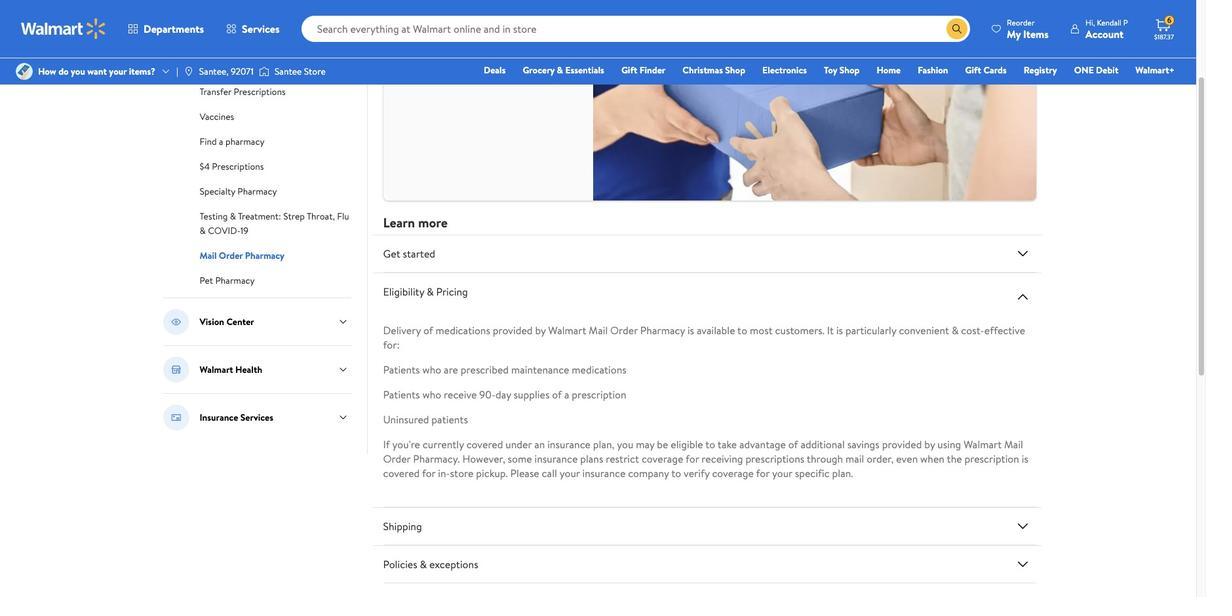 Task type: describe. For each thing, give the bounding box(es) containing it.
prescriptions for $4 prescriptions
[[212, 160, 264, 173]]

advantage
[[739, 437, 786, 452]]

under
[[506, 437, 532, 452]]

0 vertical spatial home link
[[200, 34, 224, 49]]

testing
[[200, 210, 228, 223]]

0 horizontal spatial to
[[671, 466, 681, 481]]

walmart+
[[1136, 64, 1175, 77]]

maintenance
[[511, 363, 569, 377]]

hi, kendall p account
[[1085, 17, 1128, 41]]

refill prescriptions link
[[200, 59, 274, 73]]

provided inside delivery of medications provided by walmart mail order pharmacy is available to most customers. it is particularly convenient & cost-effective for:​
[[493, 323, 533, 338]]

cards
[[983, 64, 1007, 77]]

2 vertical spatial get
[[383, 247, 400, 261]]

p
[[1123, 17, 1128, 28]]

center
[[226, 315, 254, 328]]

0 vertical spatial home
[[200, 35, 224, 49]]

testing & treatment: strep throat, flu & covid-19
[[200, 210, 349, 237]]

reorder my items
[[1007, 17, 1049, 41]]

patients
[[432, 413, 468, 427]]

patients who receive 90-day supplies of a prescription
[[383, 388, 626, 402]]

 image for how do you want your items?
[[16, 63, 33, 80]]

santee store
[[275, 65, 326, 78]]

pharmacy image
[[163, 0, 189, 24]]

it
[[827, 323, 834, 338]]

0 vertical spatial mail
[[200, 249, 217, 262]]

strep
[[283, 210, 305, 223]]

search icon image
[[952, 24, 962, 34]]

most
[[750, 323, 773, 338]]

specialty
[[200, 185, 235, 198]]

however,
[[462, 452, 505, 466]]

who for receive
[[422, 388, 441, 402]]

find a pharmacy
[[200, 135, 264, 148]]

$187.37
[[1154, 32, 1174, 41]]

prescriptions.
[[399, 26, 460, 41]]

plans
[[580, 452, 603, 466]]

deals
[[484, 64, 506, 77]]

& for testing
[[230, 210, 236, 223]]

mail inside if you're currently covered under an insurance plan, you may be eligible to take advantage of additional savings provided by using walmart mail order pharmacy. however, some insurance plans restrict coverage for receiving prescriptions through mail order, even when the prescription is covered for in-store pickup. please call your insurance company to verify coverage for your specific plan.​
[[1004, 437, 1023, 452]]

currently
[[423, 437, 464, 452]]

1 horizontal spatial medications
[[572, 363, 626, 377]]

& for grocery
[[557, 64, 563, 77]]

call
[[542, 466, 557, 481]]

registry
[[1024, 64, 1057, 77]]

effective
[[984, 323, 1025, 338]]

kendall
[[1097, 17, 1122, 28]]

your right the 'call'
[[560, 466, 580, 481]]

insurance left "plans"
[[535, 452, 578, 466]]

0 horizontal spatial coverage
[[642, 452, 683, 466]]

& inside delivery of medications provided by walmart mail order pharmacy is available to most customers. it is particularly convenient & cost-effective for:​
[[952, 323, 959, 338]]

prescriptions for transfer prescriptions
[[234, 85, 286, 98]]

get free shipping on your prescriptions.
[[399, 12, 514, 41]]

pricing
[[436, 285, 468, 299]]

& for eligibility
[[427, 285, 434, 299]]

shipping image
[[1015, 519, 1031, 534]]

savings
[[847, 437, 880, 452]]

pet pharmacy link
[[200, 273, 255, 287]]

available
[[697, 323, 735, 338]]

exceptions
[[429, 557, 478, 572]]

0 vertical spatial you
[[71, 65, 85, 78]]

specialty pharmacy link
[[200, 184, 277, 198]]

testing & treatment: strep throat, flu & covid-19 link
[[200, 208, 349, 237]]

in-
[[438, 466, 450, 481]]

your inside get free shipping on your prescriptions.
[[494, 12, 514, 26]]

refill
[[200, 60, 220, 73]]

90-
[[479, 388, 496, 402]]

finder
[[640, 64, 665, 77]]

for:​
[[383, 338, 400, 352]]

walmart health
[[200, 363, 262, 376]]

christmas
[[683, 64, 723, 77]]

by inside if you're currently covered under an insurance plan, you may be eligible to take advantage of additional savings provided by using walmart mail order pharmacy. however, some insurance plans restrict coverage for receiving prescriptions through mail order, even when the prescription is covered for in-store pickup. please call your insurance company to verify coverage for your specific plan.​
[[924, 437, 935, 452]]

gift cards link
[[959, 63, 1013, 77]]

get started image
[[1015, 246, 1031, 262]]

my
[[1007, 27, 1021, 41]]

customers.
[[775, 323, 825, 338]]

walmart+ link
[[1130, 63, 1181, 77]]

mail order pharmacy
[[200, 249, 285, 262]]

electronics
[[762, 64, 807, 77]]

specialty pharmacy
[[200, 185, 277, 198]]

the
[[947, 452, 962, 466]]

pet pharmacy
[[200, 274, 255, 287]]

walmart inside delivery of medications provided by walmart mail order pharmacy is available to most customers. it is particularly convenient & cost-effective for:​
[[548, 323, 586, 338]]

insurance services
[[200, 411, 273, 424]]

6
[[1167, 15, 1172, 26]]

of inside if you're currently covered under an insurance plan, you may be eligible to take advantage of additional savings provided by using walmart mail order pharmacy. however, some insurance plans restrict coverage for receiving prescriptions through mail order, even when the prescription is covered for in-store pickup. please call your insurance company to verify coverage for your specific plan.​
[[788, 437, 798, 452]]

debit
[[1096, 64, 1118, 77]]

take
[[718, 437, 737, 452]]

prescription inside if you're currently covered under an insurance plan, you may be eligible to take advantage of additional savings provided by using walmart mail order pharmacy. however, some insurance plans restrict coverage for receiving prescriptions through mail order, even when the prescription is covered for in-store pickup. please call your insurance company to verify coverage for your specific plan.​
[[965, 452, 1019, 466]]

gift for gift finder
[[621, 64, 637, 77]]

account
[[1085, 27, 1124, 41]]

$4 prescriptions
[[200, 160, 264, 173]]

pharmacy
[[226, 135, 264, 148]]

covid-
[[208, 224, 240, 237]]

health
[[235, 363, 262, 376]]

find
[[200, 135, 217, 148]]

learn
[[383, 214, 415, 232]]

you're
[[392, 437, 420, 452]]

santee,
[[199, 65, 229, 78]]

supplies
[[514, 388, 550, 402]]

pharmacy down 19
[[245, 249, 285, 262]]

pickup.
[[476, 466, 508, 481]]

is inside if you're currently covered under an insurance plan, you may be eligible to take advantage of additional savings provided by using walmart mail order pharmacy. however, some insurance plans restrict coverage for receiving prescriptions through mail order, even when the prescription is covered for in-store pickup. please call your insurance company to verify coverage for your specific plan.​
[[1022, 452, 1028, 466]]

vision center
[[200, 315, 254, 328]]

receiving
[[702, 452, 743, 466]]

vision center image
[[163, 309, 189, 335]]

1 horizontal spatial to
[[705, 437, 715, 452]]

transfer prescriptions link
[[200, 84, 286, 98]]

1 horizontal spatial home link
[[871, 63, 907, 77]]

eligible
[[671, 437, 703, 452]]

shop for toy shop
[[839, 64, 860, 77]]

learn more
[[383, 214, 448, 232]]

gift finder link
[[615, 63, 671, 77]]

services inside services popup button
[[242, 22, 280, 36]]

your left specific
[[772, 466, 792, 481]]

& down testing
[[200, 224, 206, 237]]

grocery & essentials
[[523, 64, 604, 77]]

patients for patients who receive 90-day supplies of a prescription
[[383, 388, 420, 402]]

walmart image
[[21, 18, 106, 39]]

departments button
[[117, 13, 215, 45]]

order inside if you're currently covered under an insurance plan, you may be eligible to take advantage of additional savings provided by using walmart mail order pharmacy. however, some insurance plans restrict coverage for receiving prescriptions through mail order, even when the prescription is covered for in-store pickup. please call your insurance company to verify coverage for your specific plan.​
[[383, 452, 411, 466]]

1 horizontal spatial covered
[[466, 437, 503, 452]]

deals link
[[478, 63, 512, 77]]

eligibility & pricing
[[383, 285, 468, 299]]



Task type: vqa. For each thing, say whether or not it's contained in the screenshot.
Find a pharmacy link at top
yes



Task type: locate. For each thing, give the bounding box(es) containing it.
1 horizontal spatial of
[[552, 388, 562, 402]]

plan.​
[[832, 466, 853, 481]]

registry link
[[1018, 63, 1063, 77]]

services right insurance
[[240, 411, 273, 424]]

prescriptions down 92071
[[234, 85, 286, 98]]

2 who from the top
[[422, 388, 441, 402]]

services button
[[215, 13, 291, 45]]

prescriptions for refill prescriptions
[[222, 60, 274, 73]]

0 vertical spatial prescriptions
[[222, 60, 274, 73]]

a right supplies
[[564, 388, 569, 402]]

flu
[[337, 210, 349, 223]]

gift left cards
[[965, 64, 981, 77]]

order,
[[867, 452, 894, 466]]

company
[[628, 466, 669, 481]]

2 shop from the left
[[839, 64, 860, 77]]

0 horizontal spatial for
[[422, 466, 436, 481]]

provided inside if you're currently covered under an insurance plan, you may be eligible to take advantage of additional savings provided by using walmart mail order pharmacy. however, some insurance plans restrict coverage for receiving prescriptions through mail order, even when the prescription is covered for in-store pickup. please call your insurance company to verify coverage for your specific plan.​
[[882, 437, 922, 452]]

& left cost-
[[952, 323, 959, 338]]

& up covid- at left top
[[230, 210, 236, 223]]

0 horizontal spatial walmart
[[200, 363, 233, 376]]

0 horizontal spatial home link
[[200, 34, 224, 49]]

1 vertical spatial patients
[[383, 388, 420, 402]]

1 horizontal spatial walmart
[[548, 323, 586, 338]]

prescriptions inside transfer prescriptions link
[[234, 85, 286, 98]]

electronics link
[[756, 63, 813, 77]]

 image
[[16, 63, 33, 80], [259, 65, 269, 78]]

2 vertical spatial walmart
[[964, 437, 1002, 452]]

0 vertical spatial by
[[535, 323, 546, 338]]

gift cards
[[965, 64, 1007, 77]]

medications right maintenance
[[572, 363, 626, 377]]

0 horizontal spatial by
[[535, 323, 546, 338]]

cost-
[[961, 323, 984, 338]]

policies & exceptions
[[383, 557, 478, 572]]

is
[[688, 323, 694, 338], [836, 323, 843, 338], [1022, 452, 1028, 466]]

prescriptions up transfer prescriptions link on the left top
[[222, 60, 274, 73]]

1 vertical spatial get started
[[383, 247, 435, 261]]

by left using
[[924, 437, 935, 452]]

prescriptions inside $4 prescriptions "link"
[[212, 160, 264, 173]]

get inside get free shipping on your prescriptions.
[[399, 12, 416, 26]]

pharmacy down mail order pharmacy
[[215, 274, 255, 287]]

2 horizontal spatial is
[[1022, 452, 1028, 466]]

shipping
[[383, 519, 422, 534]]

insurance right an
[[547, 437, 591, 452]]

how do you want your items?
[[38, 65, 155, 78]]

$4 prescriptions link
[[200, 159, 264, 173]]

of right supplies
[[552, 388, 562, 402]]

1 horizontal spatial gift
[[965, 64, 981, 77]]

0 vertical spatial medications
[[436, 323, 490, 338]]

provided right savings
[[882, 437, 922, 452]]

1 vertical spatial started
[[403, 247, 435, 261]]

refill prescriptions
[[200, 60, 274, 73]]

1 horizontal spatial is
[[836, 323, 843, 338]]

0 horizontal spatial  image
[[16, 63, 33, 80]]

find a pharmacy link
[[200, 134, 264, 148]]

even
[[896, 452, 918, 466]]

essentials
[[565, 64, 604, 77]]

1 vertical spatial a
[[564, 388, 569, 402]]

1 horizontal spatial mail
[[589, 323, 608, 338]]

2 gift from the left
[[965, 64, 981, 77]]

policies
[[383, 557, 417, 572]]

0 horizontal spatial you
[[71, 65, 85, 78]]

for down the advantage
[[756, 466, 770, 481]]

0 vertical spatial of
[[423, 323, 433, 338]]

provided up the patients who are prescribed maintenance medications at the bottom of the page
[[493, 323, 533, 338]]

uninsured
[[383, 413, 429, 427]]

your right on
[[494, 12, 514, 26]]

verify
[[684, 466, 710, 481]]

home link up refill
[[200, 34, 224, 49]]

specific
[[795, 466, 830, 481]]

1 vertical spatial to
[[705, 437, 715, 452]]

started down learn more
[[403, 247, 435, 261]]

0 vertical spatial prescription
[[572, 388, 626, 402]]

a right find
[[219, 135, 223, 148]]

2 vertical spatial of
[[788, 437, 798, 452]]

1 vertical spatial covered
[[383, 466, 420, 481]]

to left verify
[[671, 466, 681, 481]]

patients for patients who are prescribed maintenance medications
[[383, 363, 420, 377]]

0 vertical spatial services
[[242, 22, 280, 36]]

walmart health image
[[163, 357, 189, 383]]

of
[[423, 323, 433, 338], [552, 388, 562, 402], [788, 437, 798, 452]]

0 vertical spatial provided
[[493, 323, 533, 338]]

1 horizontal spatial shop
[[839, 64, 860, 77]]

who
[[422, 363, 441, 377], [422, 388, 441, 402]]

Walmart Site-Wide search field
[[301, 16, 970, 42]]

1 who from the top
[[422, 363, 441, 377]]

1 horizontal spatial order
[[383, 452, 411, 466]]

1 vertical spatial prescriptions
[[234, 85, 286, 98]]

shop right the toy
[[839, 64, 860, 77]]

0 horizontal spatial provided
[[493, 323, 533, 338]]

get started
[[409, 55, 455, 68], [383, 247, 435, 261]]

19
[[240, 224, 248, 237]]

1 vertical spatial who
[[422, 388, 441, 402]]

convenient
[[899, 323, 949, 338]]

0 vertical spatial a
[[219, 135, 223, 148]]

want
[[87, 65, 107, 78]]

prescriptions up specialty pharmacy link
[[212, 160, 264, 173]]

1 horizontal spatial you
[[617, 437, 633, 452]]

0 horizontal spatial order
[[219, 249, 243, 262]]

delivery
[[383, 323, 421, 338]]

to
[[737, 323, 747, 338], [705, 437, 715, 452], [671, 466, 681, 481]]

for left the receiving
[[686, 452, 699, 466]]

0 horizontal spatial covered
[[383, 466, 420, 481]]

gift inside gift finder link
[[621, 64, 637, 77]]

walmart right the on the bottom right
[[964, 437, 1002, 452]]

1 patients from the top
[[383, 363, 420, 377]]

mail inside delivery of medications provided by walmart mail order pharmacy is available to most customers. it is particularly convenient & cost-effective for:​
[[589, 323, 608, 338]]

your right 'want'
[[109, 65, 127, 78]]

patients who are prescribed maintenance medications
[[383, 363, 626, 377]]

shop right christmas
[[725, 64, 745, 77]]

2 horizontal spatial order
[[610, 323, 638, 338]]

do
[[58, 65, 69, 78]]

pharmacy.
[[413, 452, 460, 466]]

transfer
[[200, 85, 231, 98]]

by inside delivery of medications provided by walmart mail order pharmacy is available to most customers. it is particularly convenient & cost-effective for:​
[[535, 323, 546, 338]]

0 horizontal spatial shop
[[725, 64, 745, 77]]

get
[[399, 12, 416, 26], [409, 55, 424, 68], [383, 247, 400, 261]]

prescription right the on the bottom right
[[965, 452, 1019, 466]]

0 horizontal spatial gift
[[621, 64, 637, 77]]

&
[[557, 64, 563, 77], [230, 210, 236, 223], [200, 224, 206, 237], [427, 285, 434, 299], [952, 323, 959, 338], [420, 557, 427, 572]]

gift inside gift cards link
[[965, 64, 981, 77]]

pharmacy left available
[[640, 323, 685, 338]]

walmart inside if you're currently covered under an insurance plan, you may be eligible to take advantage of additional savings provided by using walmart mail order pharmacy. however, some insurance plans restrict coverage for receiving prescriptions through mail order, even when the prescription is covered for in-store pickup. please call your insurance company to verify coverage for your specific plan.​
[[964, 437, 1002, 452]]

1 horizontal spatial  image
[[259, 65, 269, 78]]

by up maintenance
[[535, 323, 546, 338]]

 image
[[183, 66, 194, 77]]

shipping
[[440, 12, 477, 26]]

to inside delivery of medications provided by walmart mail order pharmacy is available to most customers. it is particularly convenient & cost-effective for:​
[[737, 323, 747, 338]]

1 horizontal spatial for
[[686, 452, 699, 466]]

who left are
[[422, 363, 441, 377]]

reorder
[[1007, 17, 1035, 28]]

get started down prescriptions.
[[409, 55, 455, 68]]

2 patients from the top
[[383, 388, 420, 402]]

1 vertical spatial walmart
[[200, 363, 233, 376]]

insurance
[[200, 411, 238, 424]]

started down prescriptions.
[[426, 55, 455, 68]]

1 shop from the left
[[725, 64, 745, 77]]

walmart left health
[[200, 363, 233, 376]]

1 vertical spatial order
[[610, 323, 638, 338]]

2 horizontal spatial walmart
[[964, 437, 1002, 452]]

1 horizontal spatial by
[[924, 437, 935, 452]]

1 vertical spatial provided
[[882, 437, 922, 452]]

walmart insurance services image
[[163, 404, 189, 431]]

day
[[496, 388, 511, 402]]

2 horizontal spatial to
[[737, 323, 747, 338]]

additional
[[801, 437, 845, 452]]

christmas shop link
[[677, 63, 751, 77]]

are
[[444, 363, 458, 377]]

0 horizontal spatial medications
[[436, 323, 490, 338]]

2 horizontal spatial of
[[788, 437, 798, 452]]

2 vertical spatial order
[[383, 452, 411, 466]]

coverage left verify
[[642, 452, 683, 466]]

& for policies
[[420, 557, 427, 572]]

treatment:
[[238, 210, 281, 223]]

0 horizontal spatial mail
[[200, 249, 217, 262]]

 image right 92071
[[259, 65, 269, 78]]

1 horizontal spatial home
[[877, 64, 901, 77]]

Search search field
[[301, 16, 970, 42]]

order inside delivery of medications provided by walmart mail order pharmacy is available to most customers. it is particularly convenient & cost-effective for:​
[[610, 323, 638, 338]]

hi,
[[1085, 17, 1095, 28]]

0 horizontal spatial is
[[688, 323, 694, 338]]

 image left how
[[16, 63, 33, 80]]

policies & exceptions image
[[1015, 557, 1031, 572]]

of left additional
[[788, 437, 798, 452]]

grocery & essentials link
[[517, 63, 610, 77]]

fashion
[[918, 64, 948, 77]]

get left free
[[399, 12, 416, 26]]

of right 'delivery' on the bottom left of the page
[[423, 323, 433, 338]]

how
[[38, 65, 56, 78]]

one
[[1074, 64, 1094, 77]]

store
[[304, 65, 326, 78]]

receive
[[444, 388, 477, 402]]

1 vertical spatial of
[[552, 388, 562, 402]]

to left the take
[[705, 437, 715, 452]]

delivery of medications provided by walmart mail order pharmacy is available to most customers. it is particularly convenient & cost-effective for:​
[[383, 323, 1025, 352]]

medications down pricing at the left of the page
[[436, 323, 490, 338]]

started
[[426, 55, 455, 68], [403, 247, 435, 261]]

0 vertical spatial started
[[426, 55, 455, 68]]

1 vertical spatial by
[[924, 437, 935, 452]]

order inside the mail order pharmacy link
[[219, 249, 243, 262]]

1 vertical spatial home
[[877, 64, 901, 77]]

1 gift from the left
[[621, 64, 637, 77]]

|
[[176, 65, 178, 78]]

1 vertical spatial mail
[[589, 323, 608, 338]]

0 vertical spatial covered
[[466, 437, 503, 452]]

gift for gift cards
[[965, 64, 981, 77]]

please
[[510, 466, 539, 481]]

home link left fashion 'link'
[[871, 63, 907, 77]]

you inside if you're currently covered under an insurance plan, you may be eligible to take advantage of additional savings provided by using walmart mail order pharmacy. however, some insurance plans restrict coverage for receiving prescriptions through mail order, even when the prescription is covered for in-store pickup. please call your insurance company to verify coverage for your specific plan.​
[[617, 437, 633, 452]]

& right policies in the left of the page
[[420, 557, 427, 572]]

prescribed
[[461, 363, 509, 377]]

you right do
[[71, 65, 85, 78]]

who for are
[[422, 363, 441, 377]]

2 vertical spatial mail
[[1004, 437, 1023, 452]]

2 horizontal spatial mail
[[1004, 437, 1023, 452]]

covered down the you're
[[383, 466, 420, 481]]

1 horizontal spatial coverage
[[712, 466, 754, 481]]

get started down learn more
[[383, 247, 435, 261]]

2 horizontal spatial for
[[756, 466, 770, 481]]

2 vertical spatial to
[[671, 466, 681, 481]]

1 vertical spatial services
[[240, 411, 273, 424]]

shop
[[725, 64, 745, 77], [839, 64, 860, 77]]

prescriptions inside refill prescriptions link
[[222, 60, 274, 73]]

0 vertical spatial to
[[737, 323, 747, 338]]

0 vertical spatial walmart
[[548, 323, 586, 338]]

prescription up plan,
[[572, 388, 626, 402]]

coverage
[[642, 452, 683, 466], [712, 466, 754, 481]]

particularly
[[846, 323, 896, 338]]

gift left finder
[[621, 64, 637, 77]]

services up refill prescriptions link
[[242, 22, 280, 36]]

for left 'in-'
[[422, 466, 436, 481]]

0 horizontal spatial prescription
[[572, 388, 626, 402]]

0 horizontal spatial a
[[219, 135, 223, 148]]

a inside "link"
[[219, 135, 223, 148]]

2 vertical spatial prescriptions
[[212, 160, 264, 173]]

& right grocery
[[557, 64, 563, 77]]

1 vertical spatial home link
[[871, 63, 907, 77]]

& left pricing at the left of the page
[[427, 285, 434, 299]]

vaccines
[[200, 110, 234, 123]]

eligibility & pricing image
[[1015, 289, 1031, 305]]

medications inside delivery of medications provided by walmart mail order pharmacy is available to most customers. it is particularly convenient & cost-effective for:​
[[436, 323, 490, 338]]

medications
[[436, 323, 490, 338], [572, 363, 626, 377]]

0 vertical spatial patients
[[383, 363, 420, 377]]

1 vertical spatial get
[[409, 55, 424, 68]]

 image for santee store
[[259, 65, 269, 78]]

insurance down plan,
[[582, 466, 626, 481]]

coverage down the take
[[712, 466, 754, 481]]

1 vertical spatial you
[[617, 437, 633, 452]]

get down learn
[[383, 247, 400, 261]]

some
[[508, 452, 532, 466]]

of inside delivery of medications provided by walmart mail order pharmacy is available to most customers. it is particularly convenient & cost-effective for:​
[[423, 323, 433, 338]]

more
[[418, 214, 448, 232]]

pharmacy inside delivery of medications provided by walmart mail order pharmacy is available to most customers. it is particularly convenient & cost-effective for:​
[[640, 323, 685, 338]]

if you're currently covered under an insurance plan, you may be eligible to take advantage of additional savings provided by using walmart mail order pharmacy. however, some insurance plans restrict coverage for receiving prescriptions through mail order, even when the prescription is covered for in-store pickup. please call your insurance company to verify coverage for your specific plan.​
[[383, 437, 1028, 481]]

0 horizontal spatial of
[[423, 323, 433, 338]]

get down prescriptions.
[[409, 55, 424, 68]]

patients down for:​
[[383, 363, 420, 377]]

who up uninsured patients
[[422, 388, 441, 402]]

walmart up maintenance
[[548, 323, 586, 338]]

1 vertical spatial prescription
[[965, 452, 1019, 466]]

patients up uninsured
[[383, 388, 420, 402]]

to left most
[[737, 323, 747, 338]]

1 horizontal spatial prescription
[[965, 452, 1019, 466]]

by
[[535, 323, 546, 338], [924, 437, 935, 452]]

1 vertical spatial medications
[[572, 363, 626, 377]]

0 horizontal spatial home
[[200, 35, 224, 49]]

0 vertical spatial get
[[399, 12, 416, 26]]

home up refill
[[200, 35, 224, 49]]

pharmacy up treatment:
[[238, 185, 277, 198]]

1 horizontal spatial provided
[[882, 437, 922, 452]]

one debit
[[1074, 64, 1118, 77]]

covered up 'pickup.'
[[466, 437, 503, 452]]

items
[[1023, 27, 1049, 41]]

0 vertical spatial get started
[[409, 55, 455, 68]]

1 horizontal spatial a
[[564, 388, 569, 402]]

home left fashion 'link'
[[877, 64, 901, 77]]

you left may
[[617, 437, 633, 452]]

0 vertical spatial order
[[219, 249, 243, 262]]

insurance
[[547, 437, 591, 452], [535, 452, 578, 466], [582, 466, 626, 481]]

0 vertical spatial who
[[422, 363, 441, 377]]

an
[[534, 437, 545, 452]]

store
[[450, 466, 474, 481]]

shop for christmas shop
[[725, 64, 745, 77]]



